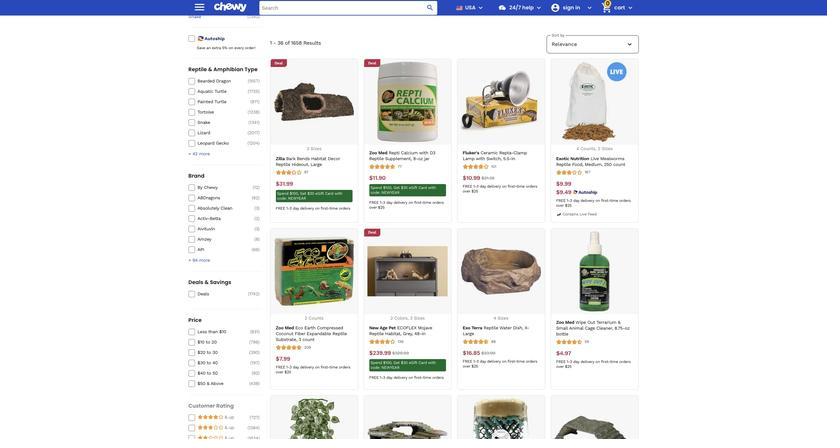 Task type: locate. For each thing, give the bounding box(es) containing it.
3 ) from the top
[[258, 78, 260, 84]]

0 vertical spatial card
[[419, 185, 427, 190]]

$25 inside $4.97 free 1-3 day delivery on first-time orders over $25
[[565, 364, 572, 369]]

$239.99 text field
[[369, 350, 391, 357]]

hermit crab link up autoship link
[[189, 4, 244, 10]]

Product search field
[[259, 1, 438, 15]]

1 vertical spatial card
[[325, 191, 334, 196]]

autoship down 167
[[579, 189, 598, 195]]

1 horizontal spatial med
[[378, 150, 388, 155]]

delivery inside $4.97 free 1-3 day delivery on first-time orders over $25
[[581, 359, 595, 364]]

free down $10.99 text field
[[463, 184, 472, 189]]

deal for 2 sizes
[[275, 61, 283, 65]]

( for snake
[[249, 120, 250, 125]]

1 + from the top
[[189, 151, 191, 156]]

1 horizontal spatial oz
[[625, 325, 630, 331]]

aivituvin
[[198, 226, 215, 231]]

21 ) from the top
[[258, 360, 260, 365]]

delivery inside $7.99 free 1-3 day delivery on first-time orders over $25
[[300, 365, 314, 370]]

crab inside list
[[482, 1, 492, 6]]

sign in link
[[548, 0, 585, 16]]

zoo med wipe out terrarium & small animal cage cleaner, 8.75-oz bottle image
[[555, 231, 635, 311]]

0 vertical spatial 4
[[577, 146, 579, 151]]

1 vertical spatial lizard link
[[198, 130, 244, 136]]

substrate,
[[276, 337, 297, 342]]

) for $10 to 20
[[258, 340, 260, 345]]

reptile inside reptile water dish, x- large
[[484, 325, 498, 330]]

13 ) from the top
[[258, 216, 260, 221]]

42
[[193, 151, 198, 156]]

11 ) from the top
[[258, 195, 260, 200]]

first- inside $7.99 free 1-3 day delivery on first-time orders over $25
[[321, 365, 330, 370]]

1 horizontal spatial lizard
[[319, 1, 332, 6]]

0 vertical spatial in
[[512, 156, 515, 161]]

( for absolutely clean
[[255, 206, 256, 211]]

on inside $4.97 free 1-3 day delivery on first-time orders over $25
[[596, 359, 600, 364]]

$239.99 $329.99
[[369, 350, 409, 356]]

1 vertical spatial large
[[463, 331, 474, 336]]

lizard link
[[309, 0, 342, 6], [198, 130, 244, 136]]

1 ) from the top
[[258, 4, 260, 9]]

results
[[304, 40, 321, 46]]

exo
[[463, 325, 471, 330]]

newyear down "$239.99 $329.99"
[[382, 365, 400, 370]]

newyear down $31.99 text field
[[288, 196, 306, 200]]

$30 down $20
[[198, 360, 205, 365]]

more right 42
[[199, 151, 210, 156]]

0 vertical spatial snake
[[396, 1, 409, 6]]

2 vertical spatial zoo med
[[276, 325, 294, 330]]

0 horizontal spatial zoo med
[[276, 325, 294, 330]]

1- inside $4.97 free 1-3 day delivery on first-time orders over $25
[[567, 359, 570, 364]]

0 vertical spatial $10
[[219, 329, 226, 334]]

activ-
[[198, 216, 210, 221]]

1 vertical spatial spend
[[277, 191, 289, 196]]

newyear for bark bends habitat decor reptile hideout, large
[[288, 196, 306, 200]]

0 horizontal spatial gecko
[[216, 141, 229, 146]]

2
[[307, 146, 309, 151], [598, 146, 601, 151], [256, 216, 258, 221], [305, 315, 307, 321], [391, 315, 393, 321]]

reptile inside ecoflex mojave reptile habitat, grey, 48-in
[[369, 331, 384, 336]]

1 horizontal spatial hermit crab link
[[463, 0, 496, 6]]

sizes up water
[[498, 315, 509, 321]]

turtle
[[358, 1, 370, 6], [215, 89, 227, 94], [215, 99, 227, 104]]

3 inside $4.97 free 1-3 day delivery on first-time orders over $25
[[570, 359, 572, 364]]

$10 to 20 link
[[198, 339, 244, 345]]

zoo med up the coconut
[[276, 325, 294, 330]]

snake for the middle snake link
[[189, 14, 201, 19]]

( 3 ) up ( 2 )
[[255, 206, 260, 211]]

1 vertical spatial up
[[229, 425, 234, 430]]

0 vertical spatial dragon
[[279, 6, 294, 12]]

0 vertical spatial & up
[[225, 415, 234, 420]]

with
[[419, 150, 429, 155], [476, 156, 485, 161], [428, 185, 436, 190], [335, 191, 343, 196], [428, 361, 436, 365]]

ceramic repta-clamp lamp with switch, 5.5-in
[[463, 150, 527, 161]]

2 vertical spatial turtle
[[215, 99, 227, 104]]

0 horizontal spatial bearded dragon
[[198, 78, 231, 84]]

sizes up mojave
[[414, 315, 425, 321]]

1 vertical spatial $100,
[[290, 191, 299, 196]]

$30 to 40
[[198, 360, 218, 365]]

1 horizontal spatial bearded dragon link
[[270, 0, 303, 12]]

1 horizontal spatial gecko
[[511, 1, 524, 6]]

$100, down $31.99 text field
[[290, 191, 299, 196]]

1557
[[249, 78, 258, 84]]

2 vertical spatial snake
[[198, 120, 210, 125]]

up left 1384
[[229, 425, 234, 430]]

1 vertical spatial autoship
[[579, 189, 598, 195]]

4 counts, 2 sizes
[[577, 146, 613, 151]]

0 vertical spatial med
[[378, 150, 388, 155]]

$21.36 text field
[[482, 174, 495, 182]]

get down '77' at the left top of the page
[[394, 185, 400, 190]]

count up '209'
[[303, 337, 315, 342]]

( for by chewy
[[253, 185, 254, 190]]

med up animal
[[566, 320, 575, 325]]

med for $11.90
[[378, 150, 388, 155]]

lizard
[[319, 1, 332, 6], [198, 130, 210, 135]]

on
[[229, 46, 233, 50], [502, 184, 507, 189], [596, 198, 600, 203], [409, 200, 413, 205], [315, 206, 320, 211], [502, 359, 507, 364], [596, 359, 600, 364], [315, 365, 320, 370], [409, 375, 413, 380]]

0 vertical spatial large
[[311, 162, 322, 167]]

to
[[206, 340, 210, 345], [207, 350, 211, 355], [207, 360, 211, 365], [207, 371, 211, 376]]

deal for 2 colors, 3 sizes
[[368, 230, 376, 235]]

) for deals
[[258, 291, 260, 297]]

1 vertical spatial 4
[[494, 315, 496, 321]]

1 vertical spatial bearded
[[198, 78, 215, 84]]

$11.90 text field
[[369, 174, 386, 182]]

hermit crab
[[467, 1, 492, 6], [189, 4, 214, 9]]

0 vertical spatial count
[[613, 162, 625, 167]]

0 vertical spatial egift
[[409, 185, 418, 190]]

& up for ( 1384 )
[[225, 425, 234, 430]]

with inside "repti calcium with d3 reptile supplement, 8-oz jar"
[[419, 150, 429, 155]]

) for $30 to 40
[[258, 360, 260, 365]]

4 ) from the top
[[258, 89, 260, 94]]

2 vertical spatial newyear
[[382, 365, 400, 370]]

25 ) from the top
[[258, 425, 260, 431]]

$20
[[198, 350, 205, 355]]

18 ) from the top
[[258, 329, 260, 334]]

$25 down $16.85 text field at the right
[[472, 364, 478, 369]]

oregon silkworms small live hornworms, 25 count image
[[461, 398, 541, 439]]

oz inside "repti calcium with d3 reptile supplement, 8-oz jar"
[[418, 156, 423, 161]]

1 horizontal spatial dragon
[[279, 6, 294, 12]]

23 ) from the top
[[258, 381, 260, 386]]

14 ) from the top
[[258, 226, 260, 231]]

0 horizontal spatial crab
[[204, 4, 214, 9]]

1341
[[250, 120, 258, 125]]

zoo
[[369, 150, 377, 155], [556, 320, 564, 325], [276, 325, 284, 330]]

more for brand
[[199, 258, 210, 263]]

0 vertical spatial autoship
[[205, 36, 225, 41]]

$16.85 $33.99
[[463, 350, 496, 356]]

1 vertical spatial free 1-3 day delivery on first-time orders
[[369, 375, 444, 380]]

( 1384 )
[[248, 425, 260, 431]]

day
[[480, 184, 486, 189], [574, 198, 580, 203], [387, 200, 393, 205], [293, 206, 299, 211], [480, 359, 486, 364], [574, 359, 580, 364], [293, 365, 299, 370], [387, 375, 393, 380]]

reptile up the $11.90 on the top of page
[[369, 156, 384, 161]]

dragon inside bearded dragon
[[279, 6, 294, 12]]

1 ( 3 ) from the top
[[255, 206, 260, 211]]

20 ) from the top
[[258, 350, 260, 355]]

filled star image
[[203, 415, 208, 420], [208, 415, 213, 420], [218, 415, 223, 420], [198, 425, 203, 430], [203, 425, 208, 430], [208, 425, 213, 430], [218, 425, 223, 430], [198, 435, 203, 439]]

1 vertical spatial count
[[303, 337, 315, 342]]

( for leopard gecko
[[248, 141, 249, 146]]

autoship
[[205, 36, 225, 41], [579, 189, 598, 195]]

deals & savings
[[189, 279, 231, 286]]

turtle for ( 1725 )
[[215, 89, 227, 94]]

aquatic turtle
[[198, 89, 227, 94]]

get down 87 at the top left of page
[[300, 191, 306, 196]]

) for tortoise
[[258, 109, 260, 115]]

$9.99
[[556, 180, 572, 187]]

$25 down the $4.97 text field
[[565, 364, 572, 369]]

4 up "nutrition"
[[577, 146, 579, 151]]

2 left colors,
[[391, 315, 393, 321]]

fluker's ceramic repta-clamp lamp with switch, 5.5-in image
[[461, 62, 541, 142]]

10 ) from the top
[[258, 185, 260, 190]]

medium,
[[585, 162, 603, 167]]

deals
[[189, 279, 203, 286], [198, 291, 209, 297]]

88
[[491, 339, 496, 344]]

free 1-3 day delivery on first-time orders over $25
[[463, 184, 537, 194], [556, 198, 631, 208], [369, 200, 444, 210], [463, 359, 537, 369]]

22 ) from the top
[[258, 371, 260, 376]]

0 vertical spatial zoo
[[369, 150, 377, 155]]

time
[[517, 184, 525, 189], [610, 198, 618, 203], [423, 200, 431, 205], [330, 206, 338, 211], [517, 359, 525, 364], [610, 359, 618, 364], [330, 365, 338, 370], [423, 375, 431, 380]]

1 vertical spatial get
[[300, 191, 306, 196]]

2 vertical spatial get
[[394, 361, 400, 365]]

leopard
[[198, 141, 215, 146]]

( for lizard
[[248, 130, 249, 135]]

day inside $4.97 free 1-3 day delivery on first-time orders over $25
[[574, 359, 580, 364]]

code: down $31.99 text field
[[277, 196, 287, 200]]

0 vertical spatial lizard
[[319, 1, 332, 6]]

8 ) from the top
[[258, 130, 260, 135]]

$16.85
[[463, 350, 480, 356]]

1- down $16.85 text field at the right
[[473, 359, 477, 364]]

empty star image
[[198, 415, 203, 420], [203, 415, 208, 420], [213, 415, 218, 420], [218, 415, 223, 420], [203, 425, 208, 430], [213, 425, 218, 430], [198, 435, 203, 439], [213, 435, 218, 439], [218, 435, 223, 439]]

( 1341 )
[[249, 120, 260, 125]]

19 ) from the top
[[258, 340, 260, 345]]

$10 right than
[[219, 329, 226, 334]]

api link
[[198, 247, 244, 253]]

get
[[394, 185, 400, 190], [300, 191, 306, 196], [394, 361, 400, 365]]

( for $30 to 40
[[250, 360, 252, 365]]

( 1725 )
[[248, 89, 260, 94]]

abdragons
[[198, 195, 220, 200]]

$4.97
[[556, 350, 571, 357]]

$100, down "$239.99 $329.99"
[[383, 361, 392, 365]]

$30 to 40 link
[[198, 360, 244, 366]]

exotic nutrition live mealworms reptile food, medium, 250 count image
[[555, 62, 635, 142]]

exo terra reptile water dish, x-large image
[[461, 231, 541, 311]]

up for ( 1384 )
[[229, 425, 234, 430]]

17 ) from the top
[[258, 291, 260, 297]]

( for aivituvin
[[255, 226, 256, 231]]

exotic nutrition
[[556, 156, 589, 161]]

1- down $239.99 text box on the left of page
[[380, 375, 383, 380]]

2 & up from the top
[[225, 425, 234, 430]]

over inside $7.99 free 1-3 day delivery on first-time orders over $25
[[276, 370, 283, 374]]

over down $7.99 text field
[[276, 370, 283, 374]]

1 vertical spatial egift
[[316, 191, 324, 196]]

1 vertical spatial gecko
[[216, 141, 229, 146]]

reptile down exotic
[[556, 162, 571, 167]]

3 down $31.99 text field
[[290, 206, 292, 211]]

spend down $11.90 text box
[[371, 185, 382, 190]]

3 down $7.99 text field
[[290, 365, 292, 370]]

1 horizontal spatial bearded dragon
[[278, 1, 295, 12]]

1 vertical spatial oz
[[625, 325, 630, 331]]

code:
[[371, 190, 380, 195], [277, 196, 287, 200], [371, 365, 380, 370]]

to left 40
[[207, 360, 211, 365]]

to for $10
[[206, 340, 210, 345]]

) for api
[[258, 247, 260, 252]]

0 horizontal spatial hermit crab link
[[189, 4, 244, 10]]

lizard inside list
[[319, 1, 332, 6]]

1 horizontal spatial hermit
[[467, 1, 481, 6]]

deals down 94
[[189, 279, 203, 286]]

in inside ecoflex mojave reptile habitat, grey, 48-in
[[422, 331, 426, 336]]

ecoflex mojave reptile habitat, grey, 48-in
[[369, 325, 432, 336]]

0 horizontal spatial bearded dragon link
[[198, 78, 244, 84]]

) for aivituvin
[[258, 226, 260, 231]]

1 horizontal spatial lizard link
[[309, 0, 342, 6]]

turtle for ( 871 )
[[215, 99, 227, 104]]

frog
[[436, 1, 445, 6]]

in down clamp
[[512, 156, 515, 161]]

1 vertical spatial lizard
[[198, 130, 210, 135]]

count inside eco earth compressed coconut fiber expandable reptile substrate, 3 count
[[303, 337, 315, 342]]

snake link up autoship link
[[189, 14, 244, 20]]

2 more from the top
[[199, 258, 210, 263]]

1 horizontal spatial live
[[591, 156, 599, 161]]

( 727 )
[[250, 415, 260, 420]]

1 horizontal spatial zoo med
[[369, 150, 388, 155]]

( for $20 to 30
[[249, 350, 251, 355]]

) for $50 & above
[[258, 381, 260, 386]]

24/7 help
[[510, 4, 534, 11]]

2 vertical spatial egift
[[409, 361, 418, 365]]

( 796 )
[[249, 340, 260, 345]]

reptile down compressed
[[333, 331, 347, 336]]

hermit crab link
[[463, 0, 496, 6], [189, 4, 244, 10]]

6 ) from the top
[[258, 109, 260, 115]]

) for lizard
[[258, 130, 260, 135]]

2 vertical spatial code:
[[371, 365, 380, 370]]

live left the feed
[[580, 212, 587, 216]]

get for ecoflex mojave reptile habitat, grey, 48-in
[[394, 361, 400, 365]]

2 vertical spatial snake link
[[198, 120, 244, 125]]

( for aquatic turtle
[[248, 89, 249, 94]]

reptile down new
[[369, 331, 384, 336]]

0 vertical spatial ( 3 )
[[255, 206, 260, 211]]

15 ) from the top
[[258, 237, 260, 242]]

zoo med left repti
[[369, 150, 388, 155]]

frisco artificial watermelon terrarium vine image
[[274, 398, 354, 439]]

live up medium,
[[591, 156, 599, 161]]

spend $100, get $30 egift card with code: newyear down $329.99 text box
[[371, 361, 436, 370]]

0 vertical spatial up
[[229, 415, 234, 420]]

cage
[[585, 325, 595, 331]]

up for ( 727 )
[[229, 415, 234, 420]]

2 left counts
[[305, 315, 307, 321]]

1 vertical spatial deals
[[198, 291, 209, 297]]

0 horizontal spatial zoo
[[276, 325, 284, 330]]

colors,
[[394, 315, 409, 321]]

) for absolutely clean
[[258, 206, 260, 211]]

1 & up from the top
[[225, 415, 234, 420]]

2 + from the top
[[189, 258, 191, 263]]

to left 50
[[207, 371, 211, 376]]

snake link
[[386, 0, 419, 6], [189, 14, 244, 20], [198, 120, 244, 125]]

( for amzey
[[254, 237, 256, 242]]

20
[[212, 340, 217, 345]]

up down rating
[[229, 415, 234, 420]]

0 vertical spatial live
[[591, 156, 599, 161]]

help menu image
[[535, 4, 543, 12]]

free down $9.49 text field
[[556, 198, 566, 203]]

crab
[[482, 1, 492, 6], [204, 4, 214, 9]]

time inside $4.97 free 1-3 day delivery on first-time orders over $25
[[610, 359, 618, 364]]

) for leopard gecko
[[258, 141, 260, 146]]

cart link
[[599, 0, 625, 16]]

( 3 ) for absolutely clean
[[255, 206, 260, 211]]

cleaner,
[[597, 325, 613, 331]]

1 vertical spatial +
[[189, 258, 191, 263]]

5 ) from the top
[[258, 99, 260, 104]]

) for activ-betta
[[258, 216, 260, 221]]

activ-betta link
[[198, 216, 244, 221]]

newyear down $11.90 text box
[[382, 190, 400, 195]]

deals down deals & savings
[[198, 291, 209, 297]]

1- down the $4.97 text field
[[567, 359, 570, 364]]

zoo med up small
[[556, 320, 575, 325]]

0 vertical spatial bearded dragon link
[[270, 0, 303, 12]]

more for reptile & amphibian type
[[199, 151, 210, 156]]

30
[[213, 350, 218, 355]]

$25 inside $7.99 free 1-3 day delivery on first-time orders over $25
[[285, 370, 291, 374]]

list
[[270, 0, 639, 12]]

free down the $4.97 text field
[[556, 359, 566, 364]]

1 horizontal spatial menu image
[[477, 4, 485, 12]]

snake link down tortoise link at the left of page
[[198, 120, 244, 125]]

free 1-3 day delivery on first-time orders for 48-
[[369, 375, 444, 380]]

9 ) from the top
[[258, 141, 260, 146]]

&
[[208, 66, 212, 73], [205, 279, 209, 286], [618, 320, 621, 325], [207, 381, 210, 386], [225, 415, 227, 420], [225, 425, 227, 430]]

free down $16.85 text field at the right
[[463, 359, 472, 364]]

1 horizontal spatial hermit crab
[[467, 1, 492, 6]]

1 horizontal spatial in
[[512, 156, 515, 161]]

1 vertical spatial in
[[422, 331, 426, 336]]

& inside the wipe out terrarium & small animal cage cleaner, 8.75-oz bottle
[[618, 320, 621, 325]]

1 vertical spatial snake
[[189, 14, 201, 19]]

2 vertical spatial card
[[419, 361, 427, 365]]

oz
[[418, 156, 423, 161], [625, 325, 630, 331]]

hermit inside list
[[467, 1, 481, 6]]

1 up from the top
[[229, 415, 234, 420]]

snake down 'tortoise'
[[198, 120, 210, 125]]

zoo left repti
[[369, 150, 377, 155]]

clamp
[[514, 150, 527, 155]]

0 vertical spatial bearded dragon
[[278, 1, 295, 12]]

menu image
[[193, 0, 206, 13], [477, 4, 485, 12]]

spend down $239.99 text box on the left of page
[[371, 361, 382, 365]]

account menu image
[[586, 4, 594, 12]]

7 ) from the top
[[258, 120, 260, 125]]

spend down $31.99 text field
[[277, 191, 289, 196]]

small
[[556, 325, 568, 331]]

sizes up mealworms on the right of page
[[602, 146, 613, 151]]

bearded inside list
[[278, 1, 295, 6]]

menu image left chewy home image
[[193, 0, 206, 13]]

4 sizes
[[494, 315, 509, 321]]

3 down $10.99 $21.36
[[477, 184, 479, 189]]

on inside $7.99 free 1-3 day delivery on first-time orders over $25
[[315, 365, 320, 370]]

$30 inside 'link'
[[198, 360, 205, 365]]

$9.49 text field
[[556, 189, 572, 196]]

1 vertical spatial med
[[566, 320, 575, 325]]

gecko link
[[501, 0, 534, 6]]

1238
[[249, 109, 258, 115]]

over inside $4.97 free 1-3 day delivery on first-time orders over $25
[[556, 364, 564, 369]]

50
[[213, 371, 218, 376]]

$100, down $11.90 text box
[[383, 185, 392, 190]]

empty star image
[[208, 415, 213, 420], [198, 425, 203, 430], [208, 425, 213, 430], [218, 425, 223, 430], [203, 435, 208, 439], [208, 435, 213, 439]]

0 horizontal spatial med
[[285, 325, 294, 330]]

1 vertical spatial live
[[580, 212, 587, 216]]

crab left the chewy support icon
[[482, 1, 492, 6]]

filled star image
[[198, 415, 203, 420], [213, 415, 218, 420], [213, 425, 218, 430], [203, 435, 208, 439], [208, 435, 213, 439], [213, 435, 218, 439], [218, 435, 223, 439]]

2 for ecoflex mojave reptile habitat, grey, 48-in
[[391, 315, 393, 321]]

day inside $7.99 free 1-3 day delivery on first-time orders over $25
[[293, 365, 299, 370]]

2 up from the top
[[229, 425, 234, 430]]

3 up ( 2 )
[[256, 206, 258, 211]]

$9.99 text field
[[556, 180, 572, 187]]

Search text field
[[259, 1, 438, 15]]

$100, for ecoflex mojave reptile habitat, grey, 48-in
[[383, 361, 392, 365]]

$30
[[401, 185, 408, 190], [308, 191, 314, 196], [198, 360, 205, 365], [401, 361, 408, 365]]

large down the exo
[[463, 331, 474, 336]]

1 horizontal spatial crab
[[482, 1, 492, 6]]

2017
[[249, 130, 258, 135]]

0 horizontal spatial live
[[580, 212, 587, 216]]

0 horizontal spatial oz
[[418, 156, 423, 161]]

bearded
[[278, 1, 295, 6], [198, 78, 215, 84]]

deals for deals & savings
[[189, 279, 203, 286]]

snake up save
[[189, 14, 201, 19]]

( 3 ) down ( 2 )
[[255, 226, 260, 231]]

reptile
[[189, 66, 207, 73], [369, 156, 384, 161], [276, 162, 290, 167], [556, 162, 571, 167], [484, 325, 498, 330], [333, 331, 347, 336], [369, 331, 384, 336]]

1 more from the top
[[199, 151, 210, 156]]

oz right the cleaner,
[[625, 325, 630, 331]]

painted
[[198, 99, 213, 104]]

12 ) from the top
[[258, 206, 260, 211]]

0 vertical spatial oz
[[418, 156, 423, 161]]

zoo med repti calcium with d3 reptile supplement, 8-oz jar image
[[368, 62, 448, 142]]

16 ) from the top
[[258, 247, 260, 252]]

1 vertical spatial dragon
[[216, 78, 231, 84]]

1 horizontal spatial free 1-3 day delivery on first-time orders
[[369, 375, 444, 380]]

spend $100, get $30 egift card with code: newyear for bark bends habitat decor reptile hideout, large
[[277, 191, 343, 200]]

absolutely clean link
[[198, 205, 244, 211]]

submit search image
[[427, 4, 434, 12]]

2 horizontal spatial med
[[566, 320, 575, 325]]

1 horizontal spatial 4
[[577, 146, 579, 151]]

chewy home image
[[214, 0, 246, 14]]

( for $50 & above
[[249, 381, 251, 386]]

hermit crab link left the chewy support icon
[[463, 0, 496, 6]]

0 vertical spatial more
[[199, 151, 210, 156]]

hermit crab left the chewy support icon
[[467, 1, 492, 6]]

med left repti
[[378, 150, 388, 155]]

$9.49
[[556, 189, 572, 195]]

+ left 94
[[189, 258, 191, 263]]

0 horizontal spatial in
[[422, 331, 426, 336]]

2 vertical spatial med
[[285, 325, 294, 330]]

in down mojave
[[422, 331, 426, 336]]

$4.97 text field
[[556, 350, 571, 357]]

+ for reptile & amphibian type
[[189, 151, 191, 156]]

spend $100, get $30 egift card with code: newyear down '77' at the left top of the page
[[371, 185, 436, 195]]

1 vertical spatial zoo med
[[556, 320, 575, 325]]

0 vertical spatial free 1-3 day delivery on first-time orders
[[276, 206, 350, 211]]

free 1-3 day delivery on first-time orders for hideout,
[[276, 206, 350, 211]]

2 ( 3 ) from the top
[[255, 226, 260, 231]]

2 vertical spatial $100,
[[383, 361, 392, 365]]

2 right counts,
[[598, 146, 601, 151]]

1 horizontal spatial zoo
[[369, 150, 377, 155]]

$25 up contains
[[565, 203, 572, 208]]

( for painted turtle
[[250, 99, 252, 104]]

code: down $11.90 text box
[[371, 190, 380, 195]]

over
[[463, 189, 471, 194], [556, 203, 564, 208], [369, 205, 377, 210], [463, 364, 471, 369], [556, 364, 564, 369], [276, 370, 283, 374]]

( 1742 )
[[248, 291, 260, 297]]

ceramic
[[481, 150, 498, 155]]

code: for bark bends habitat decor reptile hideout, large
[[277, 196, 287, 200]]

dragon
[[279, 6, 294, 12], [216, 78, 231, 84]]

crab left chewy home image
[[204, 4, 214, 9]]

( 3 ) for aivituvin
[[255, 226, 260, 231]]

3 down $11.90 text box
[[383, 200, 385, 205]]

2 up ( 8 )
[[256, 216, 258, 221]]

to inside 'link'
[[207, 360, 211, 365]]

free down $7.99 text field
[[276, 365, 285, 370]]

0 vertical spatial $100,
[[383, 185, 392, 190]]

$10 up $20
[[198, 340, 205, 345]]

1 vertical spatial newyear
[[288, 196, 306, 200]]

oz left jar
[[418, 156, 423, 161]]

2 colors, 3 sizes
[[391, 315, 425, 321]]

2 ) from the top
[[258, 14, 260, 19]]

3 down fiber
[[299, 337, 301, 342]]

( for activ-betta
[[254, 216, 256, 221]]

to left 30 on the left bottom
[[207, 350, 211, 355]]

spend for ecoflex mojave reptile habitat, grey, 48-in
[[371, 361, 382, 365]]

free down $239.99 text box on the left of page
[[369, 375, 379, 380]]

absolutely
[[198, 206, 219, 211]]

to left 20
[[206, 340, 210, 345]]



Task type: vqa. For each thing, say whether or not it's contained in the screenshot.
the topmost Snake
yes



Task type: describe. For each thing, give the bounding box(es) containing it.
an
[[206, 46, 211, 50]]

tortoise
[[198, 109, 214, 115]]

first- inside $4.97 free 1-3 day delivery on first-time orders over $25
[[601, 359, 610, 364]]

3 down $16.85 $33.99 on the right bottom of the page
[[477, 359, 479, 364]]

0 horizontal spatial hermit
[[189, 4, 203, 9]]

1- inside $7.99 free 1-3 day delivery on first-time orders over $25
[[286, 365, 290, 370]]

snake for snake link to the bottom
[[198, 120, 210, 125]]

livefeed image
[[556, 212, 562, 217]]

2 for eco earth compressed coconut fiber expandable reptile substrate, 3 count
[[305, 315, 307, 321]]

0 vertical spatial spend
[[371, 185, 382, 190]]

0 horizontal spatial bearded
[[198, 78, 215, 84]]

amphibian
[[214, 66, 243, 73]]

0 vertical spatial get
[[394, 185, 400, 190]]

leopard gecko
[[198, 141, 229, 146]]

card for ecoflex mojave reptile habitat, grey, 48-in
[[419, 361, 427, 365]]

free down $11.90 text box
[[369, 200, 379, 205]]

zoo med for $11.90
[[369, 150, 388, 155]]

8.75-
[[615, 325, 625, 331]]

cart menu image
[[627, 4, 634, 12]]

counts,
[[581, 146, 597, 151]]

( 390 )
[[249, 350, 260, 355]]

$40 to 50
[[198, 371, 218, 376]]

newyear for ecoflex mojave reptile habitat, grey, 48-in
[[382, 365, 400, 370]]

reptile inside the bark bends habitat decor reptile hideout, large
[[276, 162, 290, 167]]

) for less than $10
[[258, 329, 260, 334]]

less
[[198, 329, 207, 334]]

rating
[[216, 402, 234, 410]]

in
[[576, 4, 580, 11]]

gecko inside list
[[511, 1, 524, 6]]

reptile inside eco earth compressed coconut fiber expandable reptile substrate, 3 count
[[333, 331, 347, 336]]

wipe
[[576, 320, 586, 325]]

$25 down $11.90 text box
[[378, 205, 385, 210]]

turtle link
[[347, 0, 380, 6]]

4 for $16.85
[[494, 315, 496, 321]]

every
[[234, 46, 244, 50]]

$329.99
[[392, 350, 409, 356]]

spend for bark bends habitat decor reptile hideout, large
[[277, 191, 289, 196]]

repti
[[389, 150, 400, 155]]

over down $16.85 text field at the right
[[463, 364, 471, 369]]

over down $10.99 text field
[[463, 189, 471, 194]]

large inside reptile water dish, x- large
[[463, 331, 474, 336]]

egift for ecoflex mojave reptile habitat, grey, 48-in
[[409, 361, 418, 365]]

-
[[274, 40, 276, 46]]

zilla reptile basking platform ramp, large image
[[555, 398, 635, 439]]

$7.99
[[276, 355, 290, 362]]

$25 down $10.99 text field
[[472, 189, 478, 194]]

( for tortoise
[[248, 109, 249, 115]]

) for snake
[[258, 120, 260, 125]]

deals for deals
[[198, 291, 209, 297]]

24 ) from the top
[[258, 415, 260, 420]]

penn-plax reptology shale scape step ledge & cave lizard hideout, large image
[[368, 398, 448, 439]]

chewy support image
[[499, 4, 507, 12]]

count inside live mealworms reptile food, medium, 250 count
[[613, 162, 625, 167]]

reptile inside live mealworms reptile food, medium, 250 count
[[556, 162, 571, 167]]

$30 down '77' at the left top of the page
[[401, 185, 408, 190]]

2 for bark bends habitat decor reptile hideout, large
[[307, 146, 309, 151]]

bearded dragon inside list
[[278, 1, 295, 12]]

40
[[213, 360, 218, 365]]

turtle inside list
[[358, 1, 370, 6]]

( for abdragons
[[252, 195, 253, 200]]

1- down $9.49 text field
[[567, 198, 570, 203]]

871
[[252, 99, 258, 104]]

usa button
[[454, 0, 485, 16]]

1- down $10.99 text field
[[473, 184, 477, 189]]

snake inside list
[[396, 1, 409, 6]]

3 down $9.49 text field
[[570, 198, 572, 203]]

) for aquatic turtle
[[258, 89, 260, 94]]

( 438 )
[[249, 381, 260, 386]]

) for painted turtle
[[258, 99, 260, 104]]

in inside ceramic repta-clamp lamp with switch, 5.5-in
[[512, 156, 515, 161]]

1- down $31.99 text field
[[286, 206, 290, 211]]

water
[[500, 325, 512, 330]]

( 92 )
[[252, 371, 260, 376]]

$30 down $329.99 text box
[[401, 361, 408, 365]]

hermit crab link inside list
[[463, 0, 496, 6]]

3 down $239.99 text box on the left of page
[[383, 375, 385, 380]]

zoo med eco earth compressed coconut fiber expandable reptile substrate, 3 count image
[[274, 231, 354, 311]]

3 inside $7.99 free 1-3 day delivery on first-time orders over $25
[[290, 365, 292, 370]]

& inside "link"
[[207, 381, 210, 386]]

eco earth compressed coconut fiber expandable reptile substrate, 3 count
[[276, 325, 347, 342]]

zoo for $4.97
[[556, 320, 564, 325]]

amzey link
[[198, 236, 244, 242]]

free down $31.99 text field
[[276, 206, 285, 211]]

price
[[189, 317, 202, 324]]

card for bark bends habitat decor reptile hideout, large
[[325, 191, 334, 196]]

$16.85 text field
[[463, 350, 480, 357]]

orders inside $4.97 free 1-3 day delivery on first-time orders over $25
[[620, 359, 631, 364]]

over down $11.90 text box
[[369, 205, 377, 210]]

$329.99 text field
[[392, 350, 409, 357]]

4 for $9.99
[[577, 146, 579, 151]]

hideout,
[[292, 162, 309, 167]]

( for $40 to 50
[[252, 371, 253, 376]]

tortoise link
[[198, 109, 244, 115]]

order!
[[245, 46, 256, 50]]

exo terra
[[463, 325, 482, 330]]

to for $30
[[207, 360, 211, 365]]

switch,
[[487, 156, 502, 161]]

reptile down save
[[189, 66, 207, 73]]

by
[[198, 185, 202, 190]]

$33.99 text field
[[482, 350, 496, 357]]

betta
[[210, 216, 221, 221]]

) for $40 to 50
[[258, 371, 260, 376]]

get for bark bends habitat decor reptile hideout, large
[[300, 191, 306, 196]]

fiber
[[295, 331, 305, 336]]

0 horizontal spatial menu image
[[193, 0, 206, 13]]

) for $20 to 30
[[258, 350, 260, 355]]

0 vertical spatial newyear
[[382, 190, 400, 195]]

1- down $11.90 text box
[[380, 200, 383, 205]]

3 inside eco earth compressed coconut fiber expandable reptile substrate, 3 count
[[299, 337, 301, 342]]

out
[[588, 320, 595, 325]]

$10.99 text field
[[463, 174, 480, 182]]

zoo for $11.90
[[369, 150, 377, 155]]

1
[[270, 40, 272, 46]]

+ 94 more
[[189, 258, 210, 263]]

) for abdragons
[[258, 195, 260, 200]]

live mealworms reptile food, medium, 250 count
[[556, 156, 625, 167]]

209
[[304, 345, 311, 350]]

food,
[[572, 162, 584, 167]]

leopard gecko link
[[198, 140, 244, 146]]

items image
[[601, 2, 613, 13]]

48-
[[415, 331, 422, 336]]

77
[[398, 164, 402, 169]]

36
[[278, 40, 283, 46]]

$10.99 $21.36
[[463, 174, 495, 181]]

med for $4.97
[[566, 320, 575, 325]]

compressed
[[317, 325, 343, 330]]

( for bearded dragon
[[248, 78, 249, 84]]

( for api
[[252, 247, 253, 252]]

code: for ecoflex mojave reptile habitat, grey, 48-in
[[371, 365, 380, 370]]

$30 down 87 at the top left of page
[[308, 191, 314, 196]]

to for $20
[[207, 350, 211, 355]]

savings
[[210, 279, 231, 286]]

menu image inside usa "dropdown button"
[[477, 4, 485, 12]]

0 horizontal spatial $10
[[198, 340, 205, 345]]

frog link
[[424, 0, 457, 6]]

zilla bark bends habitat decor reptile hideout, large image
[[274, 62, 354, 142]]

197
[[252, 360, 258, 365]]

above
[[211, 381, 224, 386]]

over up livefeed icon
[[556, 203, 564, 208]]

bends
[[297, 156, 310, 161]]

terra
[[472, 325, 482, 330]]

1 vertical spatial bearded dragon link
[[198, 78, 244, 84]]

) for amzey
[[258, 237, 260, 242]]

12
[[254, 185, 258, 190]]

( 66 )
[[252, 247, 260, 252]]

1 horizontal spatial $10
[[219, 329, 226, 334]]

zilla
[[276, 156, 285, 161]]

$20 to 30 link
[[198, 350, 244, 355]]

390
[[251, 350, 258, 355]]

0 horizontal spatial dragon
[[216, 78, 231, 84]]

136
[[398, 339, 404, 344]]

) for by chewy
[[258, 185, 260, 190]]

absolutely clean
[[198, 206, 233, 211]]

list containing bearded dragon
[[270, 0, 639, 12]]

$21.36
[[482, 175, 495, 181]]

aivituvin link
[[198, 226, 244, 232]]

to for $40
[[207, 371, 211, 376]]

0 vertical spatial snake link
[[386, 0, 419, 6]]

zoo med for $4.97
[[556, 320, 575, 325]]

sizes up habitat
[[311, 146, 322, 151]]

spend $100, get $30 egift card with code: newyear for ecoflex mojave reptile habitat, grey, 48-in
[[371, 361, 436, 370]]

( for less than $10
[[250, 329, 252, 334]]

live inside live mealworms reptile food, medium, 250 count
[[591, 156, 599, 161]]

8-
[[413, 156, 418, 161]]

8
[[256, 237, 258, 242]]

66
[[253, 247, 258, 252]]

animal
[[569, 325, 584, 331]]

new age pet ecoflex mojave reptile habitat, grey, 48-in image
[[368, 231, 448, 311]]

1 horizontal spatial autoship
[[579, 189, 598, 195]]

extra
[[212, 46, 221, 50]]

customer rating
[[189, 402, 234, 410]]

d3
[[430, 150, 436, 155]]

large inside the bark bends habitat decor reptile hideout, large
[[311, 162, 322, 167]]

( 831 )
[[250, 329, 260, 334]]

$31.99 text field
[[276, 180, 293, 187]]

0 vertical spatial code:
[[371, 190, 380, 195]]

$100, for bark bends habitat decor reptile hideout, large
[[290, 191, 299, 196]]

abdragons link
[[198, 195, 244, 201]]

$40
[[198, 371, 206, 376]]

mealworms
[[601, 156, 625, 161]]

less than $10 link
[[198, 329, 244, 335]]

831
[[252, 329, 258, 334]]

) for bearded dragon
[[258, 78, 260, 84]]

5.5-
[[503, 156, 512, 161]]

free inside $4.97 free 1-3 day delivery on first-time orders over $25
[[556, 359, 566, 364]]

chewy
[[204, 185, 218, 190]]

0 horizontal spatial hermit crab
[[189, 4, 214, 9]]

egift for bark bends habitat decor reptile hideout, large
[[316, 191, 324, 196]]

+ for brand
[[189, 258, 191, 263]]

time inside $7.99 free 1-3 day delivery on first-time orders over $25
[[330, 365, 338, 370]]

$7.99 text field
[[276, 355, 290, 362]]

( for deals
[[248, 291, 249, 297]]

3 up ( 8 )
[[256, 226, 258, 231]]

painted turtle link
[[198, 99, 244, 105]]

bark bends habitat decor reptile hideout, large
[[276, 156, 340, 167]]

aquatic turtle link
[[198, 88, 244, 94]]

less than $10
[[198, 329, 226, 334]]

lamp
[[463, 156, 475, 161]]

1 vertical spatial snake link
[[189, 14, 244, 20]]

& up for ( 727 )
[[225, 415, 234, 420]]

orders inside $7.99 free 1-3 day delivery on first-time orders over $25
[[339, 365, 350, 370]]

brand
[[189, 172, 205, 180]]

free inside $7.99 free 1-3 day delivery on first-time orders over $25
[[276, 365, 285, 370]]

reptile inside "repti calcium with d3 reptile supplement, 8-oz jar"
[[369, 156, 384, 161]]

api
[[198, 247, 204, 252]]

( for $10 to 20
[[249, 340, 251, 345]]

1 vertical spatial bearded dragon
[[198, 78, 231, 84]]

0 horizontal spatial lizard link
[[198, 130, 244, 136]]

3 right colors,
[[410, 315, 413, 321]]

with inside ceramic repta-clamp lamp with switch, 5.5-in
[[476, 156, 485, 161]]

oz inside the wipe out terrarium & small animal cage cleaner, 8.75-oz bottle
[[625, 325, 630, 331]]

1742
[[249, 291, 258, 297]]



